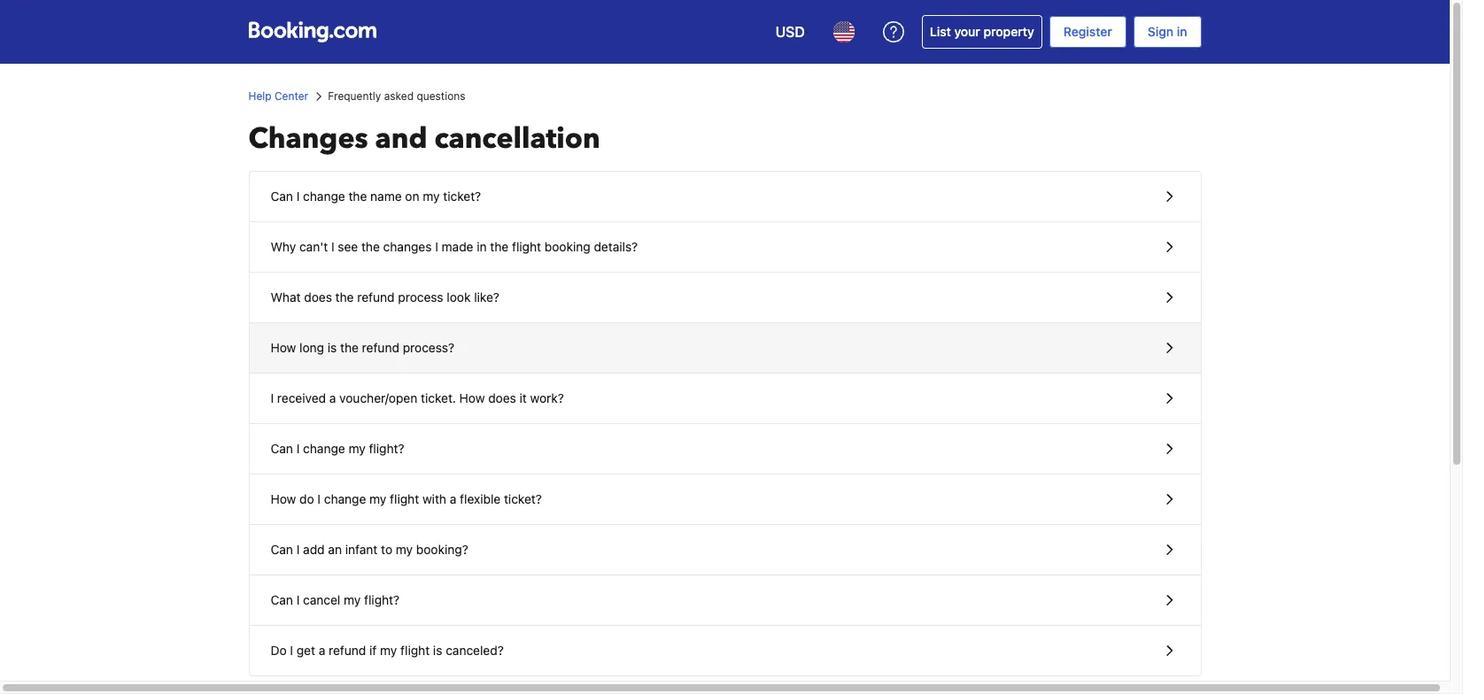 Task type: vqa. For each thing, say whether or not it's contained in the screenshot.
Free cancellation before Jan 5
no



Task type: locate. For each thing, give the bounding box(es) containing it.
a inside i received a voucher/open ticket. how does it work? button
[[329, 391, 336, 406]]

how for how do i change my flight with a flexible ticket?
[[271, 492, 296, 507]]

how right ticket. at the bottom of the page
[[459, 391, 485, 406]]

1 vertical spatial change
[[303, 441, 345, 456]]

process?
[[403, 340, 454, 355]]

changes
[[383, 239, 432, 254]]

changes
[[248, 120, 368, 159]]

ticket? right on
[[443, 189, 481, 204]]

flight? down to
[[364, 593, 400, 608]]

can i add an infant to my booking?
[[271, 542, 468, 557]]

list your property link
[[922, 15, 1042, 49]]

0 horizontal spatial in
[[477, 239, 487, 254]]

voucher/open
[[339, 391, 417, 406]]

4 can from the top
[[271, 593, 293, 608]]

1 vertical spatial in
[[477, 239, 487, 254]]

1 horizontal spatial in
[[1177, 24, 1187, 39]]

my
[[423, 189, 440, 204], [349, 441, 366, 456], [370, 492, 387, 507], [396, 542, 413, 557], [344, 593, 361, 608], [380, 643, 397, 658]]

ticket?
[[443, 189, 481, 204], [504, 492, 542, 507]]

i
[[297, 189, 300, 204], [331, 239, 334, 254], [435, 239, 438, 254], [271, 391, 274, 406], [297, 441, 300, 456], [318, 492, 321, 507], [297, 542, 300, 557], [297, 593, 300, 608], [290, 643, 293, 658]]

1 vertical spatial flight?
[[364, 593, 400, 608]]

0 vertical spatial is
[[328, 340, 337, 355]]

in right made
[[477, 239, 487, 254]]

look
[[447, 290, 471, 305]]

2 vertical spatial refund
[[329, 643, 366, 658]]

why can't i see the changes i made in the flight booking details?
[[271, 239, 638, 254]]

register link
[[1050, 16, 1127, 48]]

do
[[299, 492, 314, 507]]

why can't i see the changes i made in the flight booking details? button
[[249, 222, 1201, 273]]

the down see
[[335, 290, 354, 305]]

cancel
[[303, 593, 340, 608]]

it
[[520, 391, 527, 406]]

0 vertical spatial in
[[1177, 24, 1187, 39]]

0 vertical spatial flight
[[512, 239, 541, 254]]

flight inside button
[[512, 239, 541, 254]]

1 vertical spatial flight
[[390, 492, 419, 507]]

refund left the process?
[[362, 340, 399, 355]]

frequently asked questions
[[328, 89, 466, 103]]

1 vertical spatial ticket?
[[504, 492, 542, 507]]

infant
[[345, 542, 378, 557]]

2 can from the top
[[271, 441, 293, 456]]

refund inside 'button'
[[357, 290, 395, 305]]

get
[[297, 643, 315, 658]]

usd
[[776, 24, 805, 40]]

can i change the name on my ticket?
[[271, 189, 481, 204]]

1 horizontal spatial is
[[433, 643, 442, 658]]

can left cancel
[[271, 593, 293, 608]]

1 vertical spatial refund
[[362, 340, 399, 355]]

can for can i change the name on my ticket?
[[271, 189, 293, 204]]

change right do
[[324, 492, 366, 507]]

can i change my flight?
[[271, 441, 404, 456]]

refund
[[357, 290, 395, 305], [362, 340, 399, 355], [329, 643, 366, 658]]

0 horizontal spatial a
[[319, 643, 325, 658]]

how left long
[[271, 340, 296, 355]]

sign
[[1148, 24, 1174, 39]]

in
[[1177, 24, 1187, 39], [477, 239, 487, 254]]

refund left the process
[[357, 290, 395, 305]]

ticket? right flexible
[[504, 492, 542, 507]]

flight left booking
[[512, 239, 541, 254]]

can
[[271, 189, 293, 204], [271, 441, 293, 456], [271, 542, 293, 557], [271, 593, 293, 608]]

list
[[930, 24, 951, 39]]

1 can from the top
[[271, 189, 293, 204]]

long
[[299, 340, 324, 355]]

change for the
[[303, 189, 345, 204]]

a
[[329, 391, 336, 406], [450, 492, 457, 507], [319, 643, 325, 658]]

how left do
[[271, 492, 296, 507]]

how do i change my flight with a flexible ticket?
[[271, 492, 542, 507]]

1 horizontal spatial does
[[488, 391, 516, 406]]

does right what
[[304, 290, 332, 305]]

can i cancel my flight?
[[271, 593, 400, 608]]

help
[[248, 89, 272, 103]]

can for can i cancel my flight?
[[271, 593, 293, 608]]

can up why
[[271, 189, 293, 204]]

details?
[[594, 239, 638, 254]]

flight?
[[369, 441, 404, 456], [364, 593, 400, 608]]

refund left if
[[329, 643, 366, 658]]

2 vertical spatial a
[[319, 643, 325, 658]]

how do i change my flight with a flexible ticket? button
[[249, 475, 1201, 525]]

0 vertical spatial flight?
[[369, 441, 404, 456]]

a inside do i get a refund if my flight is canceled? button
[[319, 643, 325, 658]]

flight
[[512, 239, 541, 254], [390, 492, 419, 507], [401, 643, 430, 658]]

2 vertical spatial how
[[271, 492, 296, 507]]

a right the with
[[450, 492, 457, 507]]

2 horizontal spatial a
[[450, 492, 457, 507]]

0 horizontal spatial does
[[304, 290, 332, 305]]

i received a voucher/open ticket. how does it work?
[[271, 391, 564, 406]]

0 vertical spatial a
[[329, 391, 336, 406]]

refund for process?
[[362, 340, 399, 355]]

does inside button
[[488, 391, 516, 406]]

1 horizontal spatial a
[[329, 391, 336, 406]]

is right long
[[328, 340, 337, 355]]

asked
[[384, 89, 414, 103]]

a right received
[[329, 391, 336, 406]]

what does the refund process look like?
[[271, 290, 500, 305]]

1 vertical spatial does
[[488, 391, 516, 406]]

change
[[303, 189, 345, 204], [303, 441, 345, 456], [324, 492, 366, 507]]

can for can i add an infant to my booking?
[[271, 542, 293, 557]]

2 vertical spatial flight
[[401, 643, 430, 658]]

change up can't
[[303, 189, 345, 204]]

is left canceled?
[[433, 643, 442, 658]]

a inside how do i change my flight with a flexible ticket? button
[[450, 492, 457, 507]]

0 horizontal spatial ticket?
[[443, 189, 481, 204]]

3 can from the top
[[271, 542, 293, 557]]

flight? down "voucher/open" in the left of the page
[[369, 441, 404, 456]]

0 vertical spatial refund
[[357, 290, 395, 305]]

1 vertical spatial is
[[433, 643, 442, 658]]

does
[[304, 290, 332, 305], [488, 391, 516, 406]]

how
[[271, 340, 296, 355], [459, 391, 485, 406], [271, 492, 296, 507]]

1 vertical spatial how
[[459, 391, 485, 406]]

is
[[328, 340, 337, 355], [433, 643, 442, 658]]

flight right if
[[401, 643, 430, 658]]

flexible
[[460, 492, 501, 507]]

0 vertical spatial change
[[303, 189, 345, 204]]

can left add
[[271, 542, 293, 557]]

does left it
[[488, 391, 516, 406]]

0 vertical spatial does
[[304, 290, 332, 305]]

ticket.
[[421, 391, 456, 406]]

usd button
[[765, 11, 816, 53]]

can down received
[[271, 441, 293, 456]]

sign in link
[[1134, 16, 1202, 48]]

with
[[423, 492, 446, 507]]

your
[[954, 24, 981, 39]]

the inside 'button'
[[335, 290, 354, 305]]

in right sign
[[1177, 24, 1187, 39]]

the
[[349, 189, 367, 204], [361, 239, 380, 254], [490, 239, 509, 254], [335, 290, 354, 305], [340, 340, 359, 355]]

flight left the with
[[390, 492, 419, 507]]

a right get
[[319, 643, 325, 658]]

list your property
[[930, 24, 1034, 39]]

1 vertical spatial a
[[450, 492, 457, 507]]

0 vertical spatial how
[[271, 340, 296, 355]]

change for my
[[303, 441, 345, 456]]

can i change my flight? button
[[249, 424, 1201, 475]]

how for how long is the refund process?
[[271, 340, 296, 355]]

1 horizontal spatial ticket?
[[504, 492, 542, 507]]

an
[[328, 542, 342, 557]]

on
[[405, 189, 420, 204]]

change up do
[[303, 441, 345, 456]]

in inside button
[[477, 239, 487, 254]]

how long is the refund process? button
[[249, 323, 1201, 374]]



Task type: describe. For each thing, give the bounding box(es) containing it.
the left name
[[349, 189, 367, 204]]

flight? for can i cancel my flight?
[[364, 593, 400, 608]]

my right cancel
[[344, 593, 361, 608]]

process
[[398, 290, 443, 305]]

do
[[271, 643, 287, 658]]

cancellation
[[434, 120, 600, 159]]

do i get a refund if my flight is canceled?
[[271, 643, 504, 658]]

and
[[375, 120, 427, 159]]

property
[[984, 24, 1034, 39]]

flight? for can i change my flight?
[[369, 441, 404, 456]]

add
[[303, 542, 325, 557]]

does inside 'button'
[[304, 290, 332, 305]]

can i change the name on my ticket? button
[[249, 172, 1201, 222]]

register
[[1064, 24, 1112, 39]]

help center button
[[248, 89, 308, 105]]

flight inside how do i change my flight with a flexible ticket? button
[[390, 492, 419, 507]]

why
[[271, 239, 296, 254]]

can i add an infant to my booking? button
[[249, 525, 1201, 576]]

can i cancel my flight? button
[[249, 576, 1201, 626]]

the right made
[[490, 239, 509, 254]]

canceled?
[[446, 643, 504, 658]]

what does the refund process look like? button
[[249, 273, 1201, 323]]

my right if
[[380, 643, 397, 658]]

my up can i add an infant to my booking?
[[370, 492, 387, 507]]

how long is the refund process?
[[271, 340, 454, 355]]

made
[[442, 239, 473, 254]]

0 vertical spatial ticket?
[[443, 189, 481, 204]]

to
[[381, 542, 393, 557]]

work?
[[530, 391, 564, 406]]

if
[[370, 643, 377, 658]]

like?
[[474, 290, 500, 305]]

i received a voucher/open ticket. how does it work? button
[[249, 374, 1201, 424]]

received
[[277, 391, 326, 406]]

sign in
[[1148, 24, 1187, 39]]

can for can i change my flight?
[[271, 441, 293, 456]]

0 horizontal spatial is
[[328, 340, 337, 355]]

booking
[[545, 239, 591, 254]]

do i get a refund if my flight is canceled? button
[[249, 626, 1201, 676]]

what
[[271, 290, 301, 305]]

flight inside do i get a refund if my flight is canceled? button
[[401, 643, 430, 658]]

my down "voucher/open" in the left of the page
[[349, 441, 366, 456]]

the right long
[[340, 340, 359, 355]]

center
[[275, 89, 308, 103]]

changes and cancellation
[[248, 120, 600, 159]]

booking.com online hotel reservations image
[[248, 21, 376, 43]]

questions
[[417, 89, 466, 103]]

booking?
[[416, 542, 468, 557]]

help center
[[248, 89, 308, 103]]

the right see
[[361, 239, 380, 254]]

name
[[370, 189, 402, 204]]

can't
[[299, 239, 328, 254]]

my right on
[[423, 189, 440, 204]]

refund for if
[[329, 643, 366, 658]]

see
[[338, 239, 358, 254]]

my right to
[[396, 542, 413, 557]]

2 vertical spatial change
[[324, 492, 366, 507]]

frequently
[[328, 89, 381, 103]]



